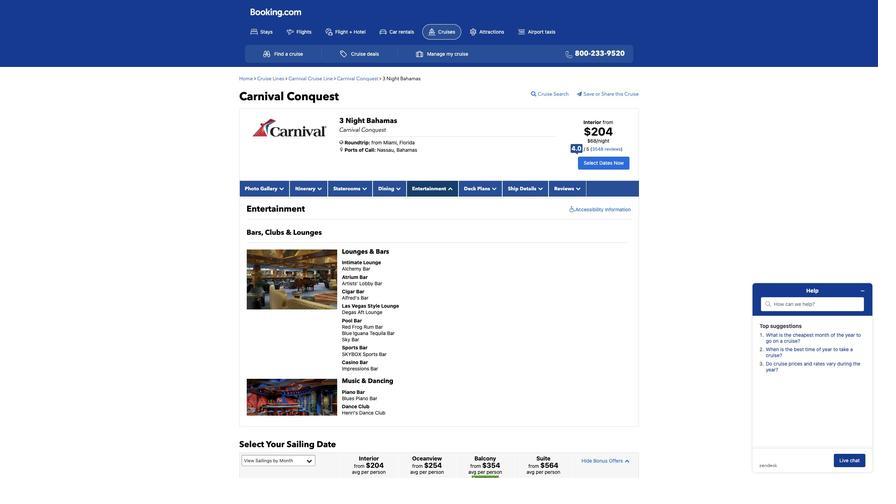 Task type: vqa. For each thing, say whether or not it's contained in the screenshot.
the from in Interior from $1,999 avg per person
no



Task type: describe. For each thing, give the bounding box(es) containing it.
1 vertical spatial piano
[[356, 395, 368, 401]]

hotel
[[354, 29, 366, 35]]

(
[[591, 146, 592, 152]]

recommended image
[[472, 476, 499, 478]]

booking.com home image
[[251, 8, 301, 17]]

0 vertical spatial club
[[358, 404, 370, 409]]

staterooms button
[[328, 181, 373, 197]]

itinerary button
[[290, 181, 328, 197]]

per for $564
[[536, 469, 544, 475]]

impressions
[[342, 366, 369, 372]]

233-
[[591, 49, 607, 58]]

select          dates now
[[584, 160, 624, 166]]

miami,
[[383, 139, 398, 145]]

manage
[[427, 51, 445, 57]]

person for $204
[[370, 469, 386, 475]]

$564
[[540, 461, 559, 470]]

flight + hotel
[[335, 29, 366, 35]]

share
[[602, 91, 614, 97]]

date
[[317, 439, 336, 450]]

)
[[621, 146, 623, 152]]

flight + hotel link
[[320, 24, 371, 39]]

9520
[[607, 49, 625, 58]]

+
[[349, 29, 352, 35]]

your
[[266, 439, 285, 450]]

airport
[[528, 29, 544, 35]]

atrium
[[342, 274, 358, 280]]

0 vertical spatial piano
[[342, 389, 355, 395]]

save
[[584, 91, 594, 97]]

photo
[[245, 185, 259, 192]]

interior
[[584, 119, 602, 125]]

pool
[[342, 318, 353, 323]]

reviews
[[605, 146, 621, 152]]

nassau,
[[377, 147, 395, 153]]

call:
[[365, 147, 376, 153]]

hide bonus offers
[[582, 458, 623, 464]]

photo gallery button
[[239, 181, 290, 197]]

3 for 3 night bahamas carnival conquest
[[339, 116, 344, 125]]

avg for $254
[[410, 469, 418, 475]]

stays
[[260, 29, 273, 35]]

flights link
[[281, 24, 317, 39]]

ports
[[345, 147, 358, 153]]

per for $204
[[361, 469, 369, 475]]

sky
[[342, 337, 350, 343]]

angle right image for home
[[254, 76, 256, 81]]

bars,
[[247, 228, 263, 237]]

night
[[598, 138, 610, 144]]

chevron down image for dining
[[394, 186, 401, 191]]

avg for $564
[[527, 469, 535, 475]]

from for suite from $564 avg per person
[[529, 463, 539, 469]]

0 vertical spatial conquest
[[357, 75, 378, 82]]

$204 for interior from $204 avg per person
[[366, 461, 384, 470]]

roundtrip:
[[345, 139, 370, 145]]

casino
[[342, 359, 359, 365]]

avg for $204
[[352, 469, 360, 475]]

cruise for cruise search
[[538, 91, 553, 97]]

view
[[244, 458, 254, 463]]

taxis
[[545, 29, 556, 35]]

find a cruise link
[[256, 47, 311, 61]]

cruise search link
[[531, 91, 576, 97]]

gallery
[[260, 185, 277, 192]]

avg for $354
[[468, 469, 477, 475]]

dancing
[[368, 377, 393, 386]]

staterooms
[[333, 185, 360, 192]]

0 horizontal spatial sports
[[342, 345, 358, 351]]

chevron down image for staterooms
[[360, 186, 367, 191]]

oceanview
[[412, 456, 442, 462]]

4.0
[[572, 145, 582, 152]]

cruise for find a cruise
[[289, 51, 303, 57]]

5
[[587, 146, 589, 152]]

search image
[[531, 91, 538, 96]]

person for $254
[[428, 469, 444, 475]]

ship details button
[[502, 181, 549, 197]]

ports of call: nassau, bahamas
[[345, 147, 417, 153]]

suite
[[537, 456, 551, 462]]

travel menu navigation
[[245, 45, 633, 63]]

entertainment button
[[407, 181, 459, 197]]

vegas
[[352, 303, 366, 309]]

2 vertical spatial bahamas
[[397, 147, 417, 153]]

1 vertical spatial lounge
[[381, 303, 399, 309]]

this
[[616, 91, 623, 97]]

1 vertical spatial conquest
[[287, 89, 339, 104]]

paper plane image
[[577, 91, 584, 96]]

deck
[[464, 185, 476, 192]]

carnival cruise line image
[[252, 118, 327, 137]]

deck plans
[[464, 185, 490, 192]]

chevron down image for itinerary
[[316, 186, 322, 191]]

3 night bahamas carnival conquest
[[339, 116, 397, 134]]

florida
[[400, 139, 415, 145]]

offers
[[609, 458, 623, 464]]

car
[[390, 29, 397, 35]]

800-233-9520
[[575, 49, 625, 58]]

0 horizontal spatial entertainment
[[247, 203, 305, 215]]

carnival down cruise lines 'link'
[[239, 89, 284, 104]]

angle right image for carnival cruise line
[[334, 76, 336, 81]]

chevron down image for deck plans
[[490, 186, 497, 191]]

800-233-9520 link
[[563, 49, 625, 59]]

3 night bahamas
[[383, 75, 421, 82]]

from for balcony from $354 avg per person
[[470, 463, 481, 469]]

airport taxis
[[528, 29, 556, 35]]

angle right image for cruise lines
[[286, 76, 287, 81]]

select for select          dates now
[[584, 160, 598, 166]]

interior from $204 $68 / night
[[584, 119, 613, 144]]

carnival conquest main content
[[236, 70, 643, 478]]

skybox
[[342, 351, 362, 357]]

1 vertical spatial club
[[375, 410, 386, 416]]

select for select your sailing date
[[239, 439, 264, 450]]

ship details
[[508, 185, 536, 192]]

month
[[280, 458, 293, 463]]

map marker image
[[340, 147, 343, 152]]

chevron down image for ship details
[[536, 186, 543, 191]]

from for interior from $204 $68 / night
[[603, 119, 613, 125]]

of
[[359, 147, 364, 153]]

carnival right line
[[337, 75, 355, 82]]

bahamas for 3 night bahamas carnival conquest
[[367, 116, 397, 125]]

attractions link
[[464, 24, 510, 39]]

person for $354
[[487, 469, 502, 475]]

rentals
[[399, 29, 414, 35]]

800-
[[575, 49, 591, 58]]

angle right image for carnival conquest
[[380, 76, 381, 81]]

alfred's
[[342, 295, 360, 301]]

chevron down image for reviews
[[574, 186, 581, 191]]



Task type: locate. For each thing, give the bounding box(es) containing it.
per inside 'interior from $204 avg per person'
[[361, 469, 369, 475]]

1 horizontal spatial select
[[584, 160, 598, 166]]

piano right blues
[[356, 395, 368, 401]]

person
[[370, 469, 386, 475], [428, 469, 444, 475], [487, 469, 502, 475], [545, 469, 561, 475]]

$204 inside 'interior from $204 avg per person'
[[366, 461, 384, 470]]

person down suite
[[545, 469, 561, 475]]

1 per from the left
[[361, 469, 369, 475]]

1 horizontal spatial night
[[387, 75, 399, 82]]

home link
[[239, 75, 253, 82]]

clubs
[[265, 228, 284, 237]]

1 angle right image from the left
[[254, 76, 256, 81]]

0 horizontal spatial dance
[[342, 404, 357, 409]]

conquest down cruise deals
[[357, 75, 378, 82]]

&
[[286, 228, 291, 237], [369, 247, 374, 256], [362, 377, 366, 386]]

0 vertical spatial sports
[[342, 345, 358, 351]]

bahamas inside 3 night bahamas carnival conquest
[[367, 116, 397, 125]]

cruise left lines
[[257, 75, 272, 82]]

my
[[447, 51, 453, 57]]

night right carnival conquest link
[[387, 75, 399, 82]]

henri's
[[342, 410, 358, 416]]

from inside suite from $564 avg per person
[[529, 463, 539, 469]]

carnival right lines
[[289, 75, 307, 82]]

dance right henri's
[[359, 410, 374, 416]]

0 vertical spatial &
[[286, 228, 291, 237]]

1 chevron down image from the left
[[316, 186, 322, 191]]

carnival
[[289, 75, 307, 82], [337, 75, 355, 82], [239, 89, 284, 104], [339, 126, 360, 134]]

avg inside 'interior from $204 avg per person'
[[352, 469, 360, 475]]

ship
[[508, 185, 519, 192]]

accessibility
[[576, 206, 604, 212]]

avg down the "oceanview"
[[410, 469, 418, 475]]

chevron down image
[[277, 186, 284, 191], [360, 186, 367, 191], [490, 186, 497, 191], [574, 186, 581, 191]]

wheelchair image
[[568, 206, 576, 213]]

0 horizontal spatial night
[[346, 116, 365, 125]]

carnival cruise line link
[[289, 75, 333, 82]]

chevron down image left staterooms on the left
[[316, 186, 322, 191]]

2 vertical spatial lounge
[[366, 309, 382, 315]]

chevron down image inside photo gallery dropdown button
[[277, 186, 284, 191]]

conquest inside 3 night bahamas carnival conquest
[[361, 126, 386, 134]]

night for 3 night bahamas carnival conquest
[[346, 116, 365, 125]]

carnival conquest down the cruise deals link
[[337, 75, 378, 82]]

1 vertical spatial carnival conquest
[[239, 89, 339, 104]]

cruise right a
[[289, 51, 303, 57]]

1 horizontal spatial lounges
[[342, 247, 368, 256]]

information
[[605, 206, 631, 212]]

angle right image
[[254, 76, 256, 81], [286, 76, 287, 81], [334, 76, 336, 81], [380, 76, 381, 81]]

bahamas for 3 night bahamas
[[400, 75, 421, 82]]

reviews button
[[549, 181, 587, 197]]

sports up skybox
[[342, 345, 358, 351]]

0 vertical spatial lounges
[[293, 228, 322, 237]]

select your sailing date
[[239, 439, 336, 450]]

0 vertical spatial 3
[[383, 75, 385, 82]]

suite from $564 avg per person
[[527, 456, 561, 475]]

0 horizontal spatial &
[[286, 228, 291, 237]]

club
[[358, 404, 370, 409], [375, 410, 386, 416]]

1 horizontal spatial cruise
[[455, 51, 468, 57]]

select down the (
[[584, 160, 598, 166]]

blue
[[342, 330, 352, 336]]

4 chevron down image from the left
[[574, 186, 581, 191]]

person for $564
[[545, 469, 561, 475]]

person down interior at the left of the page
[[370, 469, 386, 475]]

from for interior from $204 avg per person
[[354, 463, 365, 469]]

$204
[[584, 125, 613, 138], [366, 461, 384, 470]]

1 vertical spatial night
[[346, 116, 365, 125]]

person up recommended image
[[487, 469, 502, 475]]

& for music
[[362, 377, 366, 386]]

/ up 4.0 / 5 ( 3548 reviews )
[[597, 138, 598, 144]]

2 horizontal spatial &
[[369, 247, 374, 256]]

4 per from the left
[[536, 469, 544, 475]]

view sailings by month link
[[241, 455, 315, 466]]

0 vertical spatial night
[[387, 75, 399, 82]]

1 vertical spatial &
[[369, 247, 374, 256]]

club down music
[[358, 404, 370, 409]]

0 vertical spatial $204
[[584, 125, 613, 138]]

avg inside oceanview from $254 avg per person
[[410, 469, 418, 475]]

& inside music & dancing piano bar blues piano bar dance club henri's dance club
[[362, 377, 366, 386]]

night up roundtrip: in the left of the page
[[346, 116, 365, 125]]

cruise left 'deals'
[[351, 51, 366, 57]]

from inside oceanview from $254 avg per person
[[412, 463, 423, 469]]

from down interior at the left of the page
[[354, 463, 365, 469]]

bahamas
[[400, 75, 421, 82], [367, 116, 397, 125], [397, 147, 417, 153]]

& right clubs
[[286, 228, 291, 237]]

dining button
[[373, 181, 407, 197]]

3 inside 3 night bahamas carnival conquest
[[339, 116, 344, 125]]

1 vertical spatial $204
[[366, 461, 384, 470]]

car rentals link
[[374, 24, 420, 39]]

from inside 'interior from $204 avg per person'
[[354, 463, 365, 469]]

rum
[[364, 324, 374, 330]]

cruise inside dropdown button
[[455, 51, 468, 57]]

1 vertical spatial select
[[239, 439, 264, 450]]

& inside lounges & bars intimate lounge alchemy bar atrium bar artists' lobby bar cigar bar alfred's bar las vegas style lounge degas aft lounge pool bar red frog rum bar blue iguana tequila bar sky bar sports bar skybox sports bar casino bar impressions bar
[[369, 247, 374, 256]]

chevron down image left the ship
[[490, 186, 497, 191]]

& for lounges
[[369, 247, 374, 256]]

4 angle right image from the left
[[380, 76, 381, 81]]

cruise for manage my cruise
[[455, 51, 468, 57]]

bars, clubs & lounges
[[247, 228, 322, 237]]

3 right carnival conquest link
[[383, 75, 385, 82]]

flights
[[297, 29, 312, 35]]

conquest up roundtrip: from miami, florida
[[361, 126, 386, 134]]

cruise
[[289, 51, 303, 57], [455, 51, 468, 57]]

per for $254
[[420, 469, 427, 475]]

1 horizontal spatial piano
[[356, 395, 368, 401]]

0 vertical spatial entertainment
[[412, 185, 446, 192]]

conquest down carnival cruise line
[[287, 89, 339, 104]]

from down "balcony"
[[470, 463, 481, 469]]

3 person from the left
[[487, 469, 502, 475]]

angle right image right line
[[334, 76, 336, 81]]

3 avg from the left
[[468, 469, 477, 475]]

1 horizontal spatial entertainment
[[412, 185, 446, 192]]

1 horizontal spatial club
[[375, 410, 386, 416]]

a
[[285, 51, 288, 57]]

$204 inside the interior from $204 $68 / night
[[584, 125, 613, 138]]

chevron down image inside staterooms dropdown button
[[360, 186, 367, 191]]

0 horizontal spatial lounges
[[293, 228, 322, 237]]

0 horizontal spatial cruise
[[289, 51, 303, 57]]

3 chevron down image from the left
[[490, 186, 497, 191]]

1 person from the left
[[370, 469, 386, 475]]

dance up henri's
[[342, 404, 357, 409]]

hide
[[582, 458, 592, 464]]

or
[[596, 91, 600, 97]]

cruise inside travel menu navigation
[[351, 51, 366, 57]]

dining
[[378, 185, 394, 192]]

chevron down image up "wheelchair" image
[[574, 186, 581, 191]]

person inside balcony from $354 avg per person
[[487, 469, 502, 475]]

per inside suite from $564 avg per person
[[536, 469, 544, 475]]

globe image
[[339, 140, 344, 145]]

from down the "oceanview"
[[412, 463, 423, 469]]

night for 3 night bahamas
[[387, 75, 399, 82]]

& right music
[[362, 377, 366, 386]]

dance
[[342, 404, 357, 409], [359, 410, 374, 416]]

0 vertical spatial select
[[584, 160, 598, 166]]

blues
[[342, 395, 354, 401]]

find
[[274, 51, 284, 57]]

carnival conquest down lines
[[239, 89, 339, 104]]

piano up blues
[[342, 389, 355, 395]]

/ left 5
[[584, 146, 585, 152]]

per down the "oceanview"
[[420, 469, 427, 475]]

$254
[[424, 461, 442, 470]]

2 avg from the left
[[410, 469, 418, 475]]

chevron down image left entertainment dropdown button
[[394, 186, 401, 191]]

chevron down image inside deck plans dropdown button
[[490, 186, 497, 191]]

night
[[387, 75, 399, 82], [346, 116, 365, 125]]

cruise left search
[[538, 91, 553, 97]]

& left bars
[[369, 247, 374, 256]]

1 horizontal spatial dance
[[359, 410, 374, 416]]

0 vertical spatial /
[[597, 138, 598, 144]]

club right henri's
[[375, 410, 386, 416]]

1 vertical spatial /
[[584, 146, 585, 152]]

select up view
[[239, 439, 264, 450]]

0 vertical spatial bahamas
[[400, 75, 421, 82]]

cruise deals link
[[332, 47, 387, 61]]

carnival up roundtrip: in the left of the page
[[339, 126, 360, 134]]

angle right image right home link
[[254, 76, 256, 81]]

cruise right my
[[455, 51, 468, 57]]

lounges right clubs
[[293, 228, 322, 237]]

cruise right this
[[625, 91, 639, 97]]

cruise for cruise lines
[[257, 75, 272, 82]]

car rentals
[[390, 29, 414, 35]]

chevron down image inside 'itinerary' dropdown button
[[316, 186, 322, 191]]

0 horizontal spatial club
[[358, 404, 370, 409]]

3 chevron down image from the left
[[536, 186, 543, 191]]

0 horizontal spatial /
[[584, 146, 585, 152]]

cruise for cruise deals
[[351, 51, 366, 57]]

4.0 / 5 ( 3548 reviews )
[[572, 145, 623, 152]]

per
[[361, 469, 369, 475], [420, 469, 427, 475], [478, 469, 485, 475], [536, 469, 544, 475]]

/ inside 4.0 / 5 ( 3548 reviews )
[[584, 146, 585, 152]]

2 angle right image from the left
[[286, 76, 287, 81]]

0 horizontal spatial $204
[[366, 461, 384, 470]]

avg down interior at the left of the page
[[352, 469, 360, 475]]

1 vertical spatial dance
[[359, 410, 374, 416]]

sailing
[[287, 439, 315, 450]]

night inside 3 night bahamas carnival conquest
[[346, 116, 365, 125]]

cruise lines link
[[257, 75, 284, 82]]

person inside 'interior from $204 avg per person'
[[370, 469, 386, 475]]

details
[[520, 185, 536, 192]]

0 horizontal spatial 3
[[339, 116, 344, 125]]

from inside balcony from $354 avg per person
[[470, 463, 481, 469]]

select
[[584, 160, 598, 166], [239, 439, 264, 450]]

2 vertical spatial &
[[362, 377, 366, 386]]

tequila
[[370, 330, 386, 336]]

2 chevron down image from the left
[[394, 186, 401, 191]]

chevron down image inside dining dropdown button
[[394, 186, 401, 191]]

1 horizontal spatial $204
[[584, 125, 613, 138]]

3 up globe icon
[[339, 116, 344, 125]]

1 avg from the left
[[352, 469, 360, 475]]

artists'
[[342, 280, 358, 286]]

chevron up image
[[446, 186, 453, 191]]

4 person from the left
[[545, 469, 561, 475]]

music
[[342, 377, 360, 386]]

lounge down bars
[[363, 259, 381, 265]]

0 horizontal spatial piano
[[342, 389, 355, 395]]

chevron down image left itinerary
[[277, 186, 284, 191]]

0 horizontal spatial chevron down image
[[316, 186, 322, 191]]

style
[[368, 303, 380, 309]]

4 avg from the left
[[527, 469, 535, 475]]

$204 for interior from $204 $68 / night
[[584, 125, 613, 138]]

lounges inside lounges & bars intimate lounge alchemy bar atrium bar artists' lobby bar cigar bar alfred's bar las vegas style lounge degas aft lounge pool bar red frog rum bar blue iguana tequila bar sky bar sports bar skybox sports bar casino bar impressions bar
[[342, 247, 368, 256]]

3 per from the left
[[478, 469, 485, 475]]

1 chevron down image from the left
[[277, 186, 284, 191]]

from for oceanview from $254 avg per person
[[412, 463, 423, 469]]

lobby
[[359, 280, 373, 286]]

lounge
[[363, 259, 381, 265], [381, 303, 399, 309], [366, 309, 382, 315]]

per up recommended image
[[478, 469, 485, 475]]

1 horizontal spatial 3
[[383, 75, 385, 82]]

now
[[614, 160, 624, 166]]

3548 reviews link
[[592, 146, 621, 152]]

0 vertical spatial lounge
[[363, 259, 381, 265]]

cruise lines
[[257, 75, 284, 82]]

avg inside suite from $564 avg per person
[[527, 469, 535, 475]]

lounges up intimate
[[342, 247, 368, 256]]

chevron down image for photo gallery
[[277, 186, 284, 191]]

degas
[[342, 309, 356, 315]]

3 angle right image from the left
[[334, 76, 336, 81]]

chevron down image
[[316, 186, 322, 191], [394, 186, 401, 191], [536, 186, 543, 191]]

line
[[324, 75, 333, 82]]

1 vertical spatial 3
[[339, 116, 344, 125]]

0 vertical spatial carnival conquest
[[337, 75, 378, 82]]

from up ports of call: nassau, bahamas on the top of the page
[[372, 139, 382, 145]]

1 horizontal spatial chevron down image
[[394, 186, 401, 191]]

/ inside the interior from $204 $68 / night
[[597, 138, 598, 144]]

per for $354
[[478, 469, 485, 475]]

from for roundtrip: from miami, florida
[[372, 139, 382, 145]]

1 vertical spatial bahamas
[[367, 116, 397, 125]]

person inside oceanview from $254 avg per person
[[428, 469, 444, 475]]

1 vertical spatial sports
[[363, 351, 378, 357]]

1 vertical spatial lounges
[[342, 247, 368, 256]]

2 horizontal spatial chevron down image
[[536, 186, 543, 191]]

1 vertical spatial entertainment
[[247, 203, 305, 215]]

0 horizontal spatial select
[[239, 439, 264, 450]]

airport taxis link
[[513, 24, 561, 39]]

3 for 3 night bahamas
[[383, 75, 385, 82]]

per down suite
[[536, 469, 544, 475]]

2 vertical spatial conquest
[[361, 126, 386, 134]]

carnival inside 3 night bahamas carnival conquest
[[339, 126, 360, 134]]

1 horizontal spatial /
[[597, 138, 598, 144]]

cruise left line
[[308, 75, 322, 82]]

music & dancing piano bar blues piano bar dance club henri's dance club
[[342, 377, 393, 416]]

2 person from the left
[[428, 469, 444, 475]]

2 cruise from the left
[[455, 51, 468, 57]]

from inside the interior from $204 $68 / night
[[603, 119, 613, 125]]

2 per from the left
[[420, 469, 427, 475]]

angle right image left 3 night bahamas
[[380, 76, 381, 81]]

deck plans button
[[459, 181, 502, 197]]

1 cruise from the left
[[289, 51, 303, 57]]

from right "interior"
[[603, 119, 613, 125]]

avg left $564
[[527, 469, 535, 475]]

per down interior at the left of the page
[[361, 469, 369, 475]]

angle right image right lines
[[286, 76, 287, 81]]

flight
[[335, 29, 348, 35]]

1 horizontal spatial &
[[362, 377, 366, 386]]

from down suite
[[529, 463, 539, 469]]

by
[[273, 458, 278, 463]]

manage my cruise
[[427, 51, 468, 57]]

select          dates now link
[[578, 157, 630, 170]]

balcony from $354 avg per person
[[468, 456, 502, 475]]

person down the "oceanview"
[[428, 469, 444, 475]]

lines
[[273, 75, 284, 82]]

chevron down image left reviews
[[536, 186, 543, 191]]

0 vertical spatial dance
[[342, 404, 357, 409]]

lounges & bars intimate lounge alchemy bar atrium bar artists' lobby bar cigar bar alfred's bar las vegas style lounge degas aft lounge pool bar red frog rum bar blue iguana tequila bar sky bar sports bar skybox sports bar casino bar impressions bar
[[342, 247, 399, 372]]

person inside suite from $564 avg per person
[[545, 469, 561, 475]]

per inside oceanview from $254 avg per person
[[420, 469, 427, 475]]

cruise
[[351, 51, 366, 57], [257, 75, 272, 82], [308, 75, 322, 82], [538, 91, 553, 97], [625, 91, 639, 97]]

chevron up image
[[623, 459, 630, 463]]

entertainment inside dropdown button
[[412, 185, 446, 192]]

avg inside balcony from $354 avg per person
[[468, 469, 477, 475]]

chevron down image inside reviews dropdown button
[[574, 186, 581, 191]]

stays link
[[245, 24, 278, 39]]

search
[[554, 91, 569, 97]]

chevron down image left dining
[[360, 186, 367, 191]]

2 chevron down image from the left
[[360, 186, 367, 191]]

chevron down image inside ship details dropdown button
[[536, 186, 543, 191]]

1 horizontal spatial sports
[[363, 351, 378, 357]]

lounge down style
[[366, 309, 382, 315]]

cigar
[[342, 289, 355, 294]]

avg up recommended image
[[468, 469, 477, 475]]

piano
[[342, 389, 355, 395], [356, 395, 368, 401]]

sports right skybox
[[363, 351, 378, 357]]

intimate
[[342, 259, 362, 265]]

sports
[[342, 345, 358, 351], [363, 351, 378, 357]]

per inside balcony from $354 avg per person
[[478, 469, 485, 475]]

accessibility information
[[576, 206, 631, 212]]

manage my cruise button
[[408, 47, 476, 61]]

lounge right style
[[381, 303, 399, 309]]



